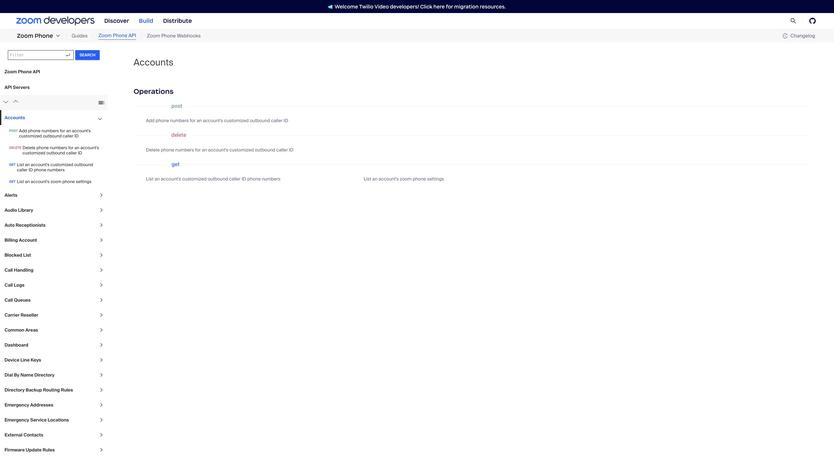 Task type: locate. For each thing, give the bounding box(es) containing it.
zoom
[[17, 32, 33, 39], [98, 32, 112, 39], [147, 33, 160, 39]]

welcome twilio video developers! click here for migration resources. link
[[322, 3, 513, 10]]

api
[[129, 32, 136, 39]]

phone left api
[[113, 32, 127, 39]]

zoom developer logo image
[[16, 16, 95, 25]]

phone left "down" image
[[35, 32, 53, 39]]

1 zoom from the left
[[17, 32, 33, 39]]

phone for zoom phone webhooks
[[161, 33, 176, 39]]

notification image
[[328, 4, 335, 9], [328, 4, 333, 9]]

phone
[[35, 32, 53, 39], [113, 32, 127, 39], [161, 33, 176, 39]]

developers!
[[390, 3, 419, 10]]

0 horizontal spatial zoom
[[17, 32, 33, 39]]

video
[[375, 3, 389, 10]]

zoom phone webhooks link
[[147, 32, 201, 40]]

down image
[[56, 34, 60, 38]]

2 horizontal spatial zoom
[[147, 33, 160, 39]]

2 zoom from the left
[[98, 32, 112, 39]]

changelog
[[791, 32, 816, 39]]

github image
[[810, 18, 816, 24]]

zoom phone webhooks
[[147, 33, 201, 39]]

3 phone from the left
[[161, 33, 176, 39]]

1 horizontal spatial zoom
[[98, 32, 112, 39]]

3 zoom from the left
[[147, 33, 160, 39]]

search image
[[791, 18, 797, 24], [791, 18, 797, 24]]

1 horizontal spatial phone
[[113, 32, 127, 39]]

2 phone from the left
[[113, 32, 127, 39]]

phone for zoom phone api
[[113, 32, 127, 39]]

history image
[[783, 33, 791, 38], [783, 33, 789, 38]]

twilio
[[359, 3, 374, 10]]

phone left webhooks
[[161, 33, 176, 39]]

zoom for zoom phone webhooks
[[147, 33, 160, 39]]

phone for zoom phone
[[35, 32, 53, 39]]

2 horizontal spatial phone
[[161, 33, 176, 39]]

1 phone from the left
[[35, 32, 53, 39]]

0 horizontal spatial phone
[[35, 32, 53, 39]]

for
[[446, 3, 453, 10]]



Task type: describe. For each thing, give the bounding box(es) containing it.
changelog link
[[783, 32, 816, 39]]

click
[[421, 3, 433, 10]]

zoom phone api link
[[98, 32, 136, 40]]

webhooks
[[177, 33, 201, 39]]

here
[[434, 3, 445, 10]]

guides link
[[72, 32, 88, 40]]

zoom phone
[[17, 32, 53, 39]]

migration
[[455, 3, 479, 10]]

welcome
[[335, 3, 358, 10]]

welcome twilio video developers! click here for migration resources.
[[335, 3, 506, 10]]

guides
[[72, 33, 88, 39]]

resources.
[[480, 3, 506, 10]]

github image
[[810, 18, 816, 24]]

zoom for zoom phone
[[17, 32, 33, 39]]

zoom phone api
[[98, 32, 136, 39]]

zoom for zoom phone api
[[98, 32, 112, 39]]



Task type: vqa. For each thing, say whether or not it's contained in the screenshot.
string for blocked_number
no



